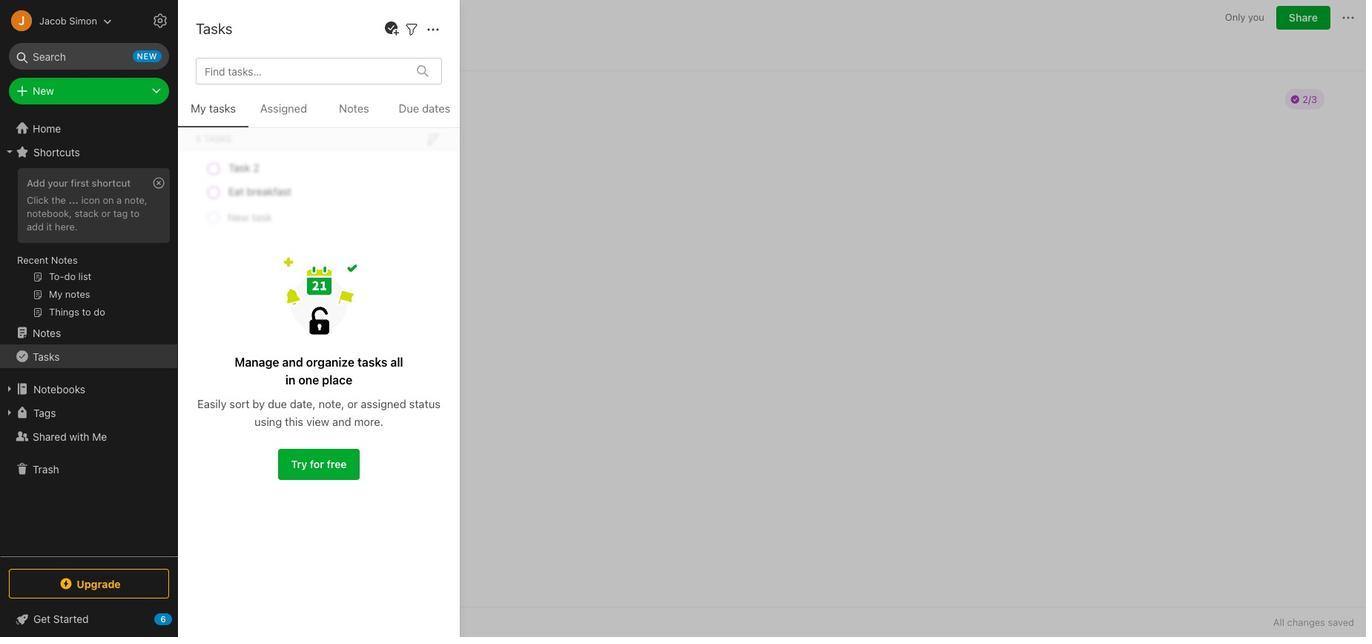 Task type: vqa. For each thing, say whether or not it's contained in the screenshot.
Tasks
yes



Task type: locate. For each thing, give the bounding box(es) containing it.
and
[[282, 356, 303, 369], [332, 415, 351, 429]]

my tasks button
[[178, 99, 248, 128]]

new
[[33, 85, 54, 97]]

or left tag
[[101, 208, 111, 219]]

and inside manage and organize tasks all in one place
[[282, 356, 303, 369]]

1 horizontal spatial on
[[246, 46, 258, 58]]

notebook,
[[27, 208, 72, 219]]

1 horizontal spatial or
[[347, 398, 358, 411]]

0 horizontal spatial or
[[101, 208, 111, 219]]

trash
[[33, 463, 59, 476]]

0 vertical spatial note,
[[124, 194, 147, 206]]

expand notebooks image
[[4, 383, 16, 395]]

0 horizontal spatial on
[[103, 194, 114, 206]]

click
[[27, 194, 49, 206]]

0 horizontal spatial tasks
[[209, 102, 236, 115]]

on inside icon on a note, notebook, stack or tag to add it here.
[[103, 194, 114, 206]]

or inside icon on a note, notebook, stack or tag to add it here.
[[101, 208, 111, 219]]

notes
[[339, 102, 369, 115], [51, 254, 78, 266], [33, 327, 61, 339]]

13,
[[283, 46, 296, 58]]

0 vertical spatial or
[[101, 208, 111, 219]]

note, up view
[[319, 398, 344, 411]]

tags
[[33, 407, 56, 419]]

1 horizontal spatial note,
[[319, 398, 344, 411]]

last
[[190, 46, 210, 58]]

expand note image
[[188, 9, 206, 27]]

share button
[[1276, 6, 1331, 30]]

upgrade button
[[9, 570, 169, 599]]

group
[[0, 164, 177, 327]]

notes inside group
[[51, 254, 78, 266]]

1 vertical spatial tasks
[[33, 350, 60, 363]]

get
[[33, 613, 51, 626]]

0 vertical spatial notes
[[339, 102, 369, 115]]

tasks up notebooks
[[33, 350, 60, 363]]

in
[[285, 374, 295, 387]]

all changes saved
[[1273, 617, 1354, 629]]

settings image
[[151, 12, 169, 30]]

0 horizontal spatial and
[[282, 356, 303, 369]]

1 vertical spatial tasks
[[357, 356, 388, 369]]

and inside easily sort by due date, note, or assigned status using this view and more.
[[332, 415, 351, 429]]

or inside easily sort by due date, note, or assigned status using this view and more.
[[347, 398, 358, 411]]

you
[[1248, 11, 1264, 23]]

notes link
[[0, 321, 177, 345]]

and up in
[[282, 356, 303, 369]]

tasks
[[209, 102, 236, 115], [357, 356, 388, 369]]

due
[[268, 398, 287, 411]]

last edited on dec 13, 2023
[[190, 46, 324, 58]]

it
[[46, 221, 52, 233]]

Filter tasks field
[[403, 20, 421, 38]]

tasks
[[196, 20, 232, 37], [33, 350, 60, 363]]

icon
[[81, 194, 100, 206]]

1 vertical spatial on
[[103, 194, 114, 206]]

using
[[254, 415, 282, 429]]

0 vertical spatial on
[[246, 46, 258, 58]]

on
[[246, 46, 258, 58], [103, 194, 114, 206]]

note, up to
[[124, 194, 147, 206]]

or up more.
[[347, 398, 358, 411]]

all
[[1273, 617, 1285, 629]]

shared with me link
[[0, 425, 177, 449]]

assigned
[[361, 398, 406, 411]]

tree
[[0, 116, 178, 556]]

add your first shortcut
[[27, 177, 131, 189]]

0 horizontal spatial note,
[[124, 194, 147, 206]]

on left a
[[103, 194, 114, 206]]

notes right recent
[[51, 254, 78, 266]]

manage and organize tasks all in one place
[[235, 356, 403, 387]]

note,
[[124, 194, 147, 206], [319, 398, 344, 411]]

tasks left all
[[357, 356, 388, 369]]

view
[[306, 415, 329, 429]]

0 vertical spatial and
[[282, 356, 303, 369]]

note, inside icon on a note, notebook, stack or tag to add it here.
[[124, 194, 147, 206]]

home link
[[0, 116, 178, 140]]

note, inside easily sort by due date, note, or assigned status using this view and more.
[[319, 398, 344, 411]]

0 vertical spatial tasks
[[209, 102, 236, 115]]

here.
[[55, 221, 78, 233]]

Account field
[[0, 6, 112, 36]]

tags button
[[0, 401, 177, 425]]

tasks up edited
[[196, 20, 232, 37]]

your
[[48, 177, 68, 189]]

stack
[[75, 208, 99, 219]]

on left the dec
[[246, 46, 258, 58]]

jacob
[[39, 14, 67, 26]]

dec
[[261, 46, 280, 58]]

tasks right my on the left
[[209, 102, 236, 115]]

new
[[137, 51, 157, 61]]

by
[[253, 398, 265, 411]]

1 vertical spatial or
[[347, 398, 358, 411]]

the
[[51, 194, 66, 206]]

or
[[101, 208, 111, 219], [347, 398, 358, 411]]

Search text field
[[19, 43, 159, 70]]

organize
[[306, 356, 355, 369]]

1 horizontal spatial tasks
[[357, 356, 388, 369]]

1 vertical spatial notes
[[51, 254, 78, 266]]

icon on a note, notebook, stack or tag to add it here.
[[27, 194, 147, 233]]

notes up tasks button
[[33, 327, 61, 339]]

tag
[[113, 208, 128, 219]]

notes left due
[[339, 102, 369, 115]]

me
[[92, 431, 107, 443]]

this
[[285, 415, 303, 429]]

saved
[[1328, 617, 1354, 629]]

1 horizontal spatial and
[[332, 415, 351, 429]]

changes
[[1287, 617, 1325, 629]]

1 vertical spatial note,
[[319, 398, 344, 411]]

0 horizontal spatial tasks
[[33, 350, 60, 363]]

click the ...
[[27, 194, 79, 206]]

1 vertical spatial and
[[332, 415, 351, 429]]

filter tasks image
[[403, 20, 421, 38]]

and right view
[[332, 415, 351, 429]]

assigned button
[[248, 99, 319, 128]]

0 vertical spatial tasks
[[196, 20, 232, 37]]



Task type: describe. For each thing, give the bounding box(es) containing it.
note window element
[[178, 0, 1366, 638]]

...
[[69, 194, 79, 206]]

on inside note window element
[[246, 46, 258, 58]]

status
[[409, 398, 440, 411]]

more.
[[354, 415, 383, 429]]

first
[[71, 177, 89, 189]]

easily sort by due date, note, or assigned status using this view and more.
[[197, 398, 440, 429]]

Find tasks… text field
[[199, 59, 408, 83]]

or for tag
[[101, 208, 111, 219]]

share
[[1289, 11, 1318, 24]]

tasks inside manage and organize tasks all in one place
[[357, 356, 388, 369]]

get started
[[33, 613, 89, 626]]

try for free button
[[278, 449, 359, 481]]

for
[[310, 458, 324, 471]]

new task image
[[383, 20, 401, 38]]

recent
[[17, 254, 48, 266]]

More actions and view options field
[[421, 20, 442, 38]]

try
[[291, 458, 307, 471]]

only
[[1225, 11, 1246, 23]]

more actions and view options image
[[424, 20, 442, 38]]

Note Editor text field
[[178, 71, 1366, 607]]

try for free
[[291, 458, 347, 471]]

tree containing home
[[0, 116, 178, 556]]

notebooks
[[33, 383, 85, 396]]

date,
[[290, 398, 316, 411]]

or for assigned
[[347, 398, 358, 411]]

2023
[[299, 46, 324, 58]]

tasks button
[[0, 345, 177, 369]]

click to collapse image
[[172, 610, 184, 628]]

edited
[[213, 46, 243, 58]]

2 vertical spatial notes
[[33, 327, 61, 339]]

one
[[298, 374, 319, 387]]

add
[[27, 177, 45, 189]]

trash link
[[0, 458, 177, 481]]

due dates button
[[389, 99, 460, 128]]

to
[[130, 208, 139, 219]]

place
[[322, 374, 352, 387]]

recent notes
[[17, 254, 78, 266]]

new search field
[[19, 43, 162, 70]]

with
[[69, 431, 89, 443]]

dates
[[422, 102, 450, 115]]

upgrade
[[77, 578, 121, 591]]

only you
[[1225, 11, 1264, 23]]

notebooks link
[[0, 378, 177, 401]]

tasks inside button
[[209, 102, 236, 115]]

1 horizontal spatial tasks
[[196, 20, 232, 37]]

shortcuts button
[[0, 140, 177, 164]]

free
[[327, 458, 347, 471]]

due
[[399, 102, 419, 115]]

started
[[53, 613, 89, 626]]

6
[[160, 615, 166, 624]]

simon
[[69, 14, 97, 26]]

notes button
[[319, 99, 389, 128]]

expand tags image
[[4, 407, 16, 419]]

Help and Learning task checklist field
[[0, 608, 178, 632]]

shared
[[33, 431, 67, 443]]

easily
[[197, 398, 227, 411]]

all
[[390, 356, 403, 369]]

home
[[33, 122, 61, 135]]

manage
[[235, 356, 279, 369]]

new button
[[9, 78, 169, 105]]

shortcut
[[92, 177, 131, 189]]

shortcuts
[[33, 146, 80, 158]]

my tasks
[[191, 102, 236, 115]]

jacob simon
[[39, 14, 97, 26]]

notes inside 'button'
[[339, 102, 369, 115]]

add
[[27, 221, 44, 233]]

due dates
[[399, 102, 450, 115]]

assigned
[[260, 102, 307, 115]]

a
[[117, 194, 122, 206]]

tasks inside button
[[33, 350, 60, 363]]

group containing add your first shortcut
[[0, 164, 177, 327]]

my
[[191, 102, 206, 115]]

sort
[[229, 398, 250, 411]]

shared with me
[[33, 431, 107, 443]]



